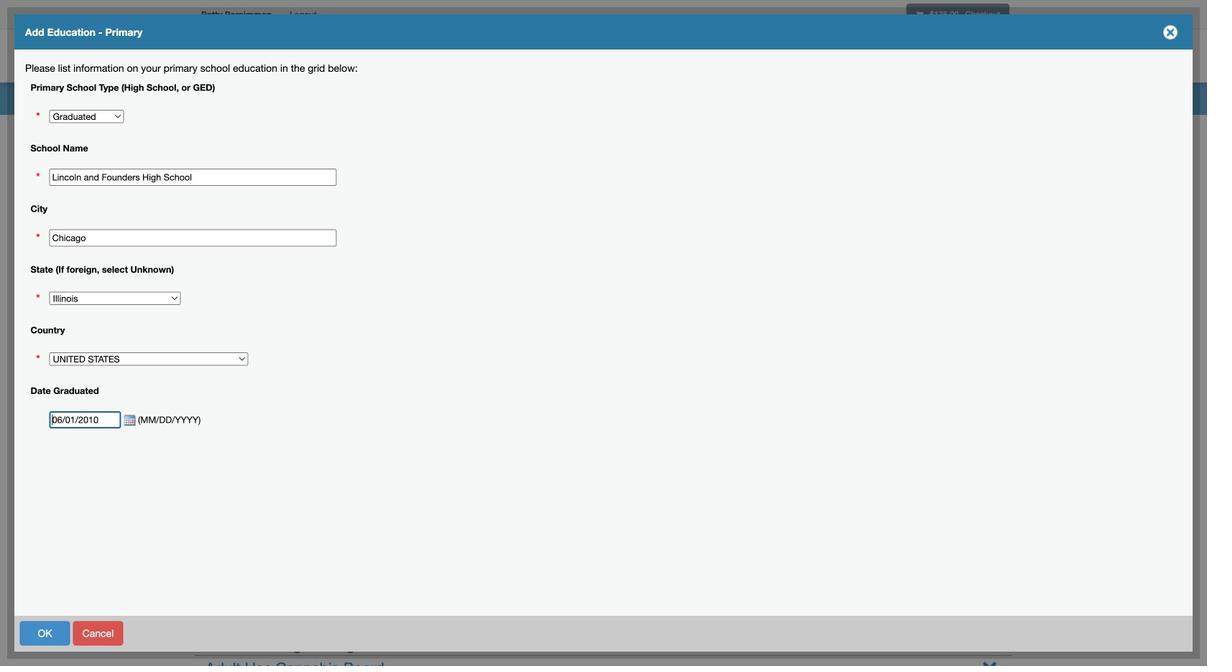 Task type: locate. For each thing, give the bounding box(es) containing it.
None text field
[[49, 169, 337, 186], [49, 412, 121, 429], [49, 169, 337, 186], [49, 412, 121, 429]]

None text field
[[49, 230, 337, 247]]

close window image
[[1159, 21, 1182, 44]]

None button
[[20, 622, 70, 646], [73, 622, 123, 646], [207, 622, 265, 646], [268, 622, 307, 646], [1088, 622, 1177, 646], [20, 622, 70, 646], [73, 622, 123, 646], [207, 622, 265, 646], [268, 622, 307, 646], [1088, 622, 1177, 646]]

None image field
[[121, 416, 136, 427]]



Task type: vqa. For each thing, say whether or not it's contained in the screenshot.
topmost chevron down icon
yes



Task type: describe. For each thing, give the bounding box(es) containing it.
delete this row image
[[221, 346, 233, 358]]

edit this row image
[[238, 347, 252, 357]]

chevron down image
[[982, 611, 998, 626]]

illinois department of financial and professional regulation image
[[194, 32, 522, 78]]

shopping cart image
[[916, 10, 923, 18]]

close window image
[[1159, 21, 1182, 44]]

chevron down image
[[982, 658, 998, 667]]



